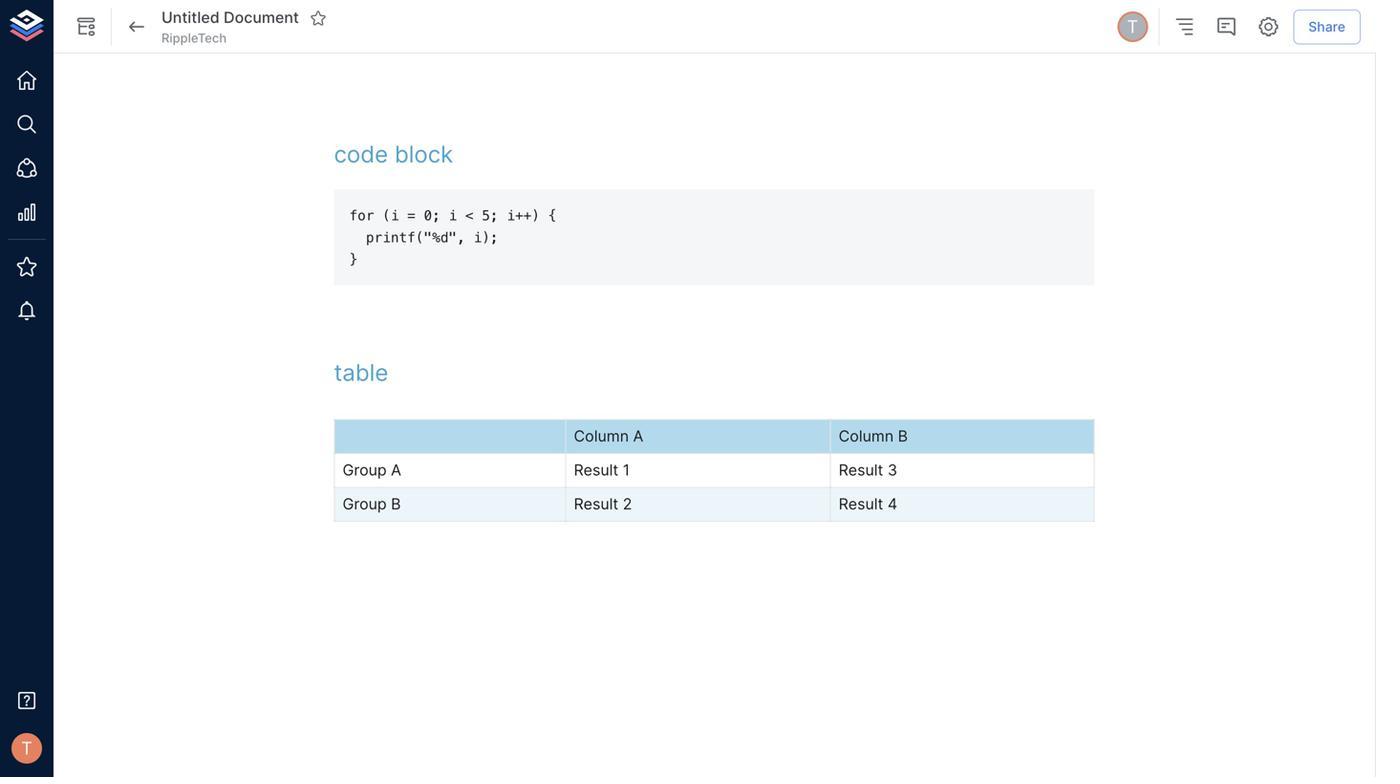 Task type: describe. For each thing, give the bounding box(es) containing it.
table
[[334, 358, 388, 387]]

4
[[888, 495, 898, 513]]

share button
[[1293, 9, 1361, 44]]

code block
[[334, 140, 453, 168]]

=
[[407, 207, 416, 224]]

favorite image
[[310, 9, 327, 27]]

result for result 4
[[839, 495, 883, 513]]

result 3
[[839, 461, 898, 479]]

result 4
[[839, 495, 898, 513]]

5;
[[482, 207, 498, 224]]

share
[[1309, 18, 1346, 35]]

group a
[[343, 461, 401, 479]]

result 1
[[574, 461, 630, 479]]

i);
[[474, 229, 498, 246]]

result for result 3
[[839, 461, 883, 479]]

result 2
[[574, 495, 632, 513]]

block
[[395, 140, 453, 168]]

for (i = 0; i < 5; i++) { printf("%d", i); }
[[349, 207, 556, 267]]

b for group b
[[391, 495, 401, 513]]

printf("%d",
[[366, 229, 465, 246]]

table of contents image
[[1173, 15, 1196, 38]]

untitled document
[[162, 8, 299, 27]]

0;
[[424, 207, 440, 224]]

show wiki image
[[75, 15, 97, 38]]

for
[[349, 207, 374, 224]]

column a
[[574, 427, 644, 446]]

column b
[[839, 427, 908, 446]]

column for column b
[[839, 427, 894, 446]]

i
[[449, 207, 457, 224]]

document
[[224, 8, 299, 27]]



Task type: vqa. For each thing, say whether or not it's contained in the screenshot.
Start New Conversation
no



Task type: locate. For each thing, give the bounding box(es) containing it.
t
[[1127, 16, 1138, 37], [21, 738, 32, 759]]

0 vertical spatial t
[[1127, 16, 1138, 37]]

column for column a
[[574, 427, 629, 446]]

1 horizontal spatial t
[[1127, 16, 1138, 37]]

<
[[465, 207, 474, 224]]

go back image
[[125, 15, 148, 38]]

rippletech
[[162, 30, 227, 45]]

0 vertical spatial a
[[633, 427, 644, 446]]

1
[[623, 461, 630, 479]]

0 vertical spatial group
[[343, 461, 387, 479]]

group for group b
[[343, 495, 387, 513]]

group down group a
[[343, 495, 387, 513]]

1 vertical spatial b
[[391, 495, 401, 513]]

group up group b
[[343, 461, 387, 479]]

a for group a
[[391, 461, 401, 479]]

0 horizontal spatial column
[[574, 427, 629, 446]]

t button
[[1115, 9, 1151, 45], [6, 727, 48, 769]]

1 vertical spatial t
[[21, 738, 32, 759]]

1 horizontal spatial t button
[[1115, 9, 1151, 45]]

result
[[574, 461, 619, 479], [839, 461, 883, 479], [574, 495, 619, 513], [839, 495, 883, 513]]

1 vertical spatial t button
[[6, 727, 48, 769]]

result left 2
[[574, 495, 619, 513]]

settings image
[[1257, 15, 1280, 38]]

b
[[898, 427, 908, 446], [391, 495, 401, 513]]

untitled
[[162, 8, 220, 27]]

column up result 3 in the bottom of the page
[[839, 427, 894, 446]]

0 horizontal spatial t button
[[6, 727, 48, 769]]

1 horizontal spatial b
[[898, 427, 908, 446]]

code
[[334, 140, 388, 168]]

2 column from the left
[[839, 427, 894, 446]]

{
[[548, 207, 556, 224]]

group
[[343, 461, 387, 479], [343, 495, 387, 513]]

1 vertical spatial a
[[391, 461, 401, 479]]

0 horizontal spatial t
[[21, 738, 32, 759]]

column
[[574, 427, 629, 446], [839, 427, 894, 446]]

column up result 1
[[574, 427, 629, 446]]

(i
[[382, 207, 399, 224]]

0 vertical spatial t button
[[1115, 9, 1151, 45]]

result left 4
[[839, 495, 883, 513]]

1 horizontal spatial a
[[633, 427, 644, 446]]

1 horizontal spatial column
[[839, 427, 894, 446]]

1 group from the top
[[343, 461, 387, 479]]

1 column from the left
[[574, 427, 629, 446]]

group for group a
[[343, 461, 387, 479]]

result for result 1
[[574, 461, 619, 479]]

result left 3
[[839, 461, 883, 479]]

rippletech link
[[162, 30, 227, 47]]

0 vertical spatial b
[[898, 427, 908, 446]]

2 group from the top
[[343, 495, 387, 513]]

result for result 2
[[574, 495, 619, 513]]

2
[[623, 495, 632, 513]]

comments image
[[1215, 15, 1238, 38]]

i++)
[[507, 207, 540, 224]]

a for column a
[[633, 427, 644, 446]]

a
[[633, 427, 644, 446], [391, 461, 401, 479]]

1 vertical spatial group
[[343, 495, 387, 513]]

group b
[[343, 495, 401, 513]]

0 horizontal spatial b
[[391, 495, 401, 513]]

result left 1
[[574, 461, 619, 479]]

3
[[888, 461, 898, 479]]

b for column b
[[898, 427, 908, 446]]

}
[[349, 251, 358, 267]]

0 horizontal spatial a
[[391, 461, 401, 479]]



